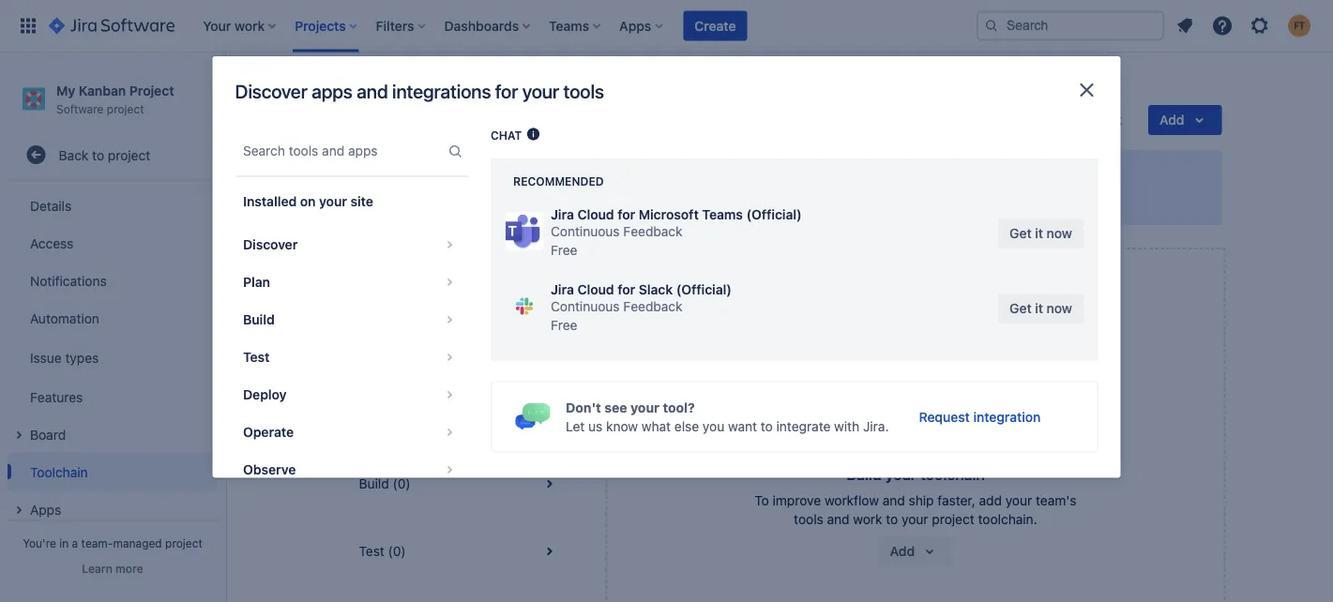 Task type: describe. For each thing, give the bounding box(es) containing it.
for inside jira cloud for microsoft teams (official) continuous feedback free
[[617, 207, 635, 222]]

add
[[980, 493, 1003, 509]]

primary element
[[11, 0, 977, 52]]

toolchain.
[[979, 512, 1038, 528]]

my kanban project
[[405, 78, 519, 94]]

get it now button for jira cloud for slack (official)
[[998, 294, 1084, 324]]

back
[[59, 147, 89, 163]]

let
[[566, 419, 585, 434]]

jira for jira cloud for microsoft teams (official)
[[551, 207, 574, 222]]

your left project,
[[710, 193, 737, 208]]

us
[[588, 419, 602, 434]]

integration
[[973, 409, 1041, 425]]

to inside build your toolchain to improve workflow and ship faster, add your team's tools and work to your project toolchain.
[[887, 512, 899, 528]]

access
[[30, 235, 74, 251]]

deploy button
[[235, 376, 468, 414]]

board button
[[8, 416, 218, 454]]

to
[[755, 493, 770, 509]]

chevron icon pointing right image for deploy
[[438, 384, 460, 406]]

for inside welcome to your project toolchain discover integrations for your tools, connect work to your project, and manage it all right here.
[[521, 193, 538, 208]]

features
[[30, 389, 83, 405]]

tools,
[[572, 193, 605, 208]]

manage
[[816, 193, 865, 208]]

build (0)
[[359, 476, 411, 492]]

all inside button
[[392, 274, 405, 289]]

test for test
[[243, 350, 269, 365]]

feedback inside jira cloud for microsoft teams (official) continuous feedback free
[[623, 224, 683, 239]]

(0) for test (0)
[[388, 544, 406, 560]]

your down recommended
[[541, 193, 568, 208]]

Search field
[[977, 11, 1165, 41]]

get it now button for jira cloud for microsoft teams (official)
[[998, 219, 1084, 249]]

details
[[30, 198, 72, 213]]

what
[[641, 419, 671, 434]]

apps button
[[8, 491, 218, 529]]

feedback inside jira cloud for slack (official) continuous feedback free
[[623, 299, 683, 314]]

projects link
[[333, 75, 382, 98]]

my for my kanban project software project
[[56, 83, 75, 98]]

jira.
[[863, 419, 889, 434]]

chevron icon pointing right image for build
[[438, 309, 460, 331]]

0 vertical spatial (0)
[[442, 274, 460, 289]]

issue types
[[30, 350, 99, 365]]

automation
[[30, 311, 99, 326]]

discover for discover apps and integrations for your tools
[[235, 80, 308, 102]]

improve
[[773, 493, 822, 509]]

build your toolchain to improve workflow and ship faster, add your team's tools and work to your project toolchain.
[[755, 466, 1077, 528]]

chevron icon pointing right image for test
[[438, 346, 460, 369]]

work inside welcome to your project toolchain discover integrations for your tools, connect work to your project, and manage it all right here.
[[662, 193, 691, 208]]

my kanban project software project
[[56, 83, 174, 115]]

automation link
[[8, 300, 218, 337]]

installed on your site button
[[235, 183, 468, 221]]

project inside welcome to your project toolchain discover integrations for your tools, connect work to your project, and manage it all right here.
[[510, 166, 560, 184]]

don't
[[566, 400, 601, 415]]

it for jira cloud for slack (official)
[[1035, 301, 1043, 316]]

welcome
[[389, 166, 454, 184]]

cloud for continuous
[[577, 207, 614, 222]]

kanban for my kanban project software project
[[79, 83, 126, 98]]

free inside jira cloud for slack (official) continuous feedback free
[[551, 318, 577, 333]]

you
[[703, 419, 725, 434]]

give feedback button
[[997, 105, 1134, 135]]

request
[[919, 409, 970, 425]]

test (0)
[[359, 544, 406, 560]]

notifications
[[30, 273, 107, 288]]

collaborate asynchronously and in real-time via chat image
[[526, 127, 541, 142]]

here.
[[928, 193, 959, 208]]

project inside project settings link
[[541, 78, 584, 94]]

software
[[56, 102, 104, 115]]

integrate
[[776, 419, 831, 434]]

jira for jira cloud for slack (official)
[[551, 282, 574, 298]]

it inside welcome to your project toolchain discover integrations for your tools, connect work to your project, and manage it all right here.
[[868, 193, 876, 208]]

project for my kanban project
[[476, 78, 519, 94]]

(0) for build (0)
[[393, 476, 411, 492]]

kanban for my kanban project
[[427, 78, 472, 94]]

feedback
[[1065, 112, 1123, 128]]

board
[[30, 427, 66, 442]]

(official) inside jira cloud for microsoft teams (official) continuous feedback free
[[746, 207, 802, 222]]

your up collaborate asynchronously and in real-time via chat icon in the left of the page
[[523, 80, 560, 102]]

integrations inside welcome to your project toolchain discover integrations for your tools, connect work to your project, and manage it all right here.
[[445, 193, 517, 208]]

your up toolchain.
[[1006, 493, 1033, 509]]

all inside welcome to your project toolchain discover integrations for your tools, connect work to your project, and manage it all right here.
[[880, 193, 893, 208]]

1 horizontal spatial toolchain
[[337, 107, 430, 133]]

see
[[604, 400, 627, 415]]

build for (0)
[[359, 476, 389, 492]]

plan button
[[235, 264, 468, 301]]

give feedback
[[1034, 112, 1123, 128]]

chevron icon pointing right image for operate
[[438, 421, 460, 444]]

issue
[[30, 350, 62, 365]]

managed
[[113, 537, 162, 550]]

your down chat
[[475, 166, 507, 184]]

teams
[[702, 207, 743, 222]]

view all tools (0)
[[359, 274, 460, 289]]

learn more
[[82, 562, 143, 575]]

search image
[[985, 18, 1000, 33]]

build (0) button
[[337, 451, 583, 518]]

discover button
[[235, 226, 468, 264]]

view
[[359, 274, 388, 289]]

settings
[[588, 78, 637, 94]]

get for jira cloud for microsoft teams (official)
[[1010, 226, 1032, 241]]

welcome to your project toolchain discover integrations for your tools, connect work to your project, and manage it all right here.
[[389, 166, 959, 208]]

continuous inside jira cloud for microsoft teams (official) continuous feedback free
[[551, 224, 620, 239]]

1 vertical spatial toolchain
[[30, 465, 88, 480]]

want
[[728, 419, 757, 434]]

you're in a team-managed project
[[23, 537, 203, 550]]

microsoft
[[639, 207, 699, 222]]

test (0) button
[[337, 518, 583, 586]]

tools inside build your toolchain to improve workflow and ship faster, add your team's tools and work to your project toolchain.
[[794, 512, 824, 528]]

your down 'ship'
[[902, 512, 929, 528]]

for up chat
[[495, 80, 518, 102]]

workflow
[[825, 493, 880, 509]]

tool?
[[663, 400, 695, 415]]

chat
[[491, 129, 522, 142]]

to inside 'don't see your tool? let us know what else you want to integrate with jira.'
[[761, 419, 773, 434]]

connect
[[609, 193, 658, 208]]

Search tools and apps field
[[237, 134, 444, 168]]



Task type: vqa. For each thing, say whether or not it's contained in the screenshot.
4th Chevron icon pointing right from the top of the Discover Apps And Integrations For Your Tools dialog
yes



Task type: locate. For each thing, give the bounding box(es) containing it.
free right the jira cloud for slack (official) logo
[[551, 318, 577, 333]]

chevron icon pointing right image up the view all tools (0)
[[438, 234, 460, 256]]

jira cloud for slack (official) logo image
[[506, 288, 543, 325]]

jira cloud for slack (official) continuous feedback free
[[551, 282, 732, 333]]

back to project
[[59, 147, 150, 163]]

0 vertical spatial test
[[243, 350, 269, 365]]

ship
[[909, 493, 935, 509]]

and right project,
[[790, 193, 813, 208]]

3 chevron icon pointing right image from the top
[[438, 309, 460, 331]]

create
[[695, 18, 736, 33]]

chevron icon pointing right image up build (0) button
[[438, 421, 460, 444]]

integrations up jira cloud for microsoft teams (official) logo
[[445, 193, 517, 208]]

project up the back to project link
[[129, 83, 174, 98]]

my up software
[[56, 83, 75, 98]]

chevron icon pointing right image inside observe button
[[438, 459, 460, 482]]

your inside button
[[319, 194, 347, 209]]

integrations up chat
[[392, 80, 491, 102]]

observe button
[[235, 452, 468, 489]]

build button
[[235, 301, 468, 339]]

group inside the discover apps and integrations for your tools dialog
[[235, 221, 468, 603]]

slack
[[639, 282, 673, 298]]

get
[[1010, 226, 1032, 241], [1010, 301, 1032, 316]]

chevron icon pointing right image inside discover button
[[438, 234, 460, 256]]

1 vertical spatial get it now
[[1010, 301, 1073, 316]]

project inside the my kanban project software project
[[107, 102, 144, 115]]

0 vertical spatial toolchain
[[564, 166, 628, 184]]

get it now for jira cloud for slack (official)
[[1010, 301, 1073, 316]]

1 vertical spatial all
[[392, 274, 405, 289]]

continuous down tools,
[[551, 224, 620, 239]]

build inside build your toolchain to improve workflow and ship faster, add your team's tools and work to your project toolchain.
[[847, 466, 882, 484]]

view all tools (0) button
[[337, 248, 583, 315]]

get for jira cloud for slack (official)
[[1010, 301, 1032, 316]]

toolchain link
[[8, 454, 218, 491]]

work right connect
[[662, 193, 691, 208]]

faster,
[[938, 493, 976, 509]]

toolchain inside build your toolchain to improve workflow and ship faster, add your team's tools and work to your project toolchain.
[[921, 466, 986, 484]]

1 chevron icon pointing right image from the top
[[438, 234, 460, 256]]

0 horizontal spatial build
[[243, 312, 274, 328]]

0 vertical spatial integrations
[[392, 80, 491, 102]]

0 vertical spatial get it now
[[1010, 226, 1073, 241]]

you're
[[23, 537, 56, 550]]

jira right the jira cloud for slack (official) logo
[[551, 282, 574, 298]]

1 horizontal spatial toolchain
[[921, 466, 986, 484]]

test inside test (0) button
[[359, 544, 385, 560]]

6 chevron icon pointing right image from the top
[[438, 421, 460, 444]]

1 horizontal spatial my
[[405, 78, 423, 94]]

now
[[1047, 226, 1073, 241], [1047, 301, 1073, 316]]

project for my kanban project software project
[[129, 83, 174, 98]]

(official) right the "slack"
[[676, 282, 732, 298]]

my right 'projects'
[[405, 78, 423, 94]]

discover left apps
[[235, 80, 308, 102]]

1 horizontal spatial (official)
[[746, 207, 802, 222]]

chevron icon pointing right image for plan
[[438, 271, 460, 294]]

project inside build your toolchain to improve workflow and ship faster, add your team's tools and work to your project toolchain.
[[933, 512, 975, 528]]

team-
[[81, 537, 113, 550]]

build up "workflow"
[[847, 466, 882, 484]]

1 feedback from the top
[[623, 224, 683, 239]]

1 vertical spatial toolchain
[[921, 466, 986, 484]]

projects
[[333, 78, 382, 94]]

1 horizontal spatial work
[[854, 512, 883, 528]]

build inside the discover apps and integrations for your tools dialog
[[243, 312, 274, 328]]

learn more button
[[82, 561, 143, 576]]

and
[[357, 80, 388, 102], [790, 193, 813, 208], [883, 493, 906, 509], [828, 512, 850, 528]]

all
[[880, 193, 893, 208], [392, 274, 405, 289]]

0 horizontal spatial work
[[662, 193, 691, 208]]

and right apps
[[357, 80, 388, 102]]

1 jira from the top
[[551, 207, 574, 222]]

observe
[[243, 462, 296, 478]]

and down "workflow"
[[828, 512, 850, 528]]

request integration button
[[908, 402, 1052, 432]]

in
[[59, 537, 69, 550]]

0 vertical spatial feedback
[[623, 224, 683, 239]]

0 vertical spatial it
[[868, 193, 876, 208]]

2 now from the top
[[1047, 301, 1073, 316]]

0 horizontal spatial toolchain
[[30, 465, 88, 480]]

2 horizontal spatial tools
[[794, 512, 824, 528]]

0 horizontal spatial test
[[243, 350, 269, 365]]

1 vertical spatial get it now button
[[998, 294, 1084, 324]]

1 horizontal spatial group
[[235, 221, 468, 603]]

1 horizontal spatial kanban
[[427, 78, 472, 94]]

apps
[[30, 502, 61, 518]]

get it now for jira cloud for microsoft teams (official)
[[1010, 226, 1073, 241]]

0 vertical spatial all
[[880, 193, 893, 208]]

project inside the back to project link
[[108, 147, 150, 163]]

jira inside jira cloud for microsoft teams (official) continuous feedback free
[[551, 207, 574, 222]]

to
[[92, 147, 104, 163], [458, 166, 472, 184], [694, 193, 706, 208], [761, 419, 773, 434], [887, 512, 899, 528]]

kanban inside the my kanban project software project
[[79, 83, 126, 98]]

continuous right the jira cloud for slack (official) logo
[[551, 299, 620, 314]]

work inside build your toolchain to improve workflow and ship faster, add your team's tools and work to your project toolchain.
[[854, 512, 883, 528]]

1 horizontal spatial build
[[359, 476, 389, 492]]

project down the faster,
[[933, 512, 975, 528]]

details link
[[8, 187, 218, 225]]

it
[[868, 193, 876, 208], [1035, 226, 1043, 241], [1035, 301, 1043, 316]]

my inside "my kanban project" link
[[405, 78, 423, 94]]

project inside the my kanban project software project
[[129, 83, 174, 98]]

for right tools,
[[617, 207, 635, 222]]

chevron icon pointing right image inside 'deploy' button
[[438, 384, 460, 406]]

cloud for feedback
[[577, 282, 614, 298]]

now for jira cloud for microsoft teams (official)
[[1047, 226, 1073, 241]]

1 vertical spatial continuous
[[551, 299, 620, 314]]

free right jira cloud for microsoft teams (official) logo
[[551, 243, 577, 258]]

0 vertical spatial cloud
[[577, 207, 614, 222]]

project,
[[740, 193, 787, 208]]

4 chevron icon pointing right image from the top
[[438, 346, 460, 369]]

2 horizontal spatial build
[[847, 466, 882, 484]]

5 chevron icon pointing right image from the top
[[438, 384, 460, 406]]

0 vertical spatial get it now button
[[998, 219, 1084, 249]]

(official)
[[746, 207, 802, 222], [676, 282, 732, 298]]

chevron icon pointing right image for observe
[[438, 459, 460, 482]]

1 horizontal spatial project
[[476, 78, 519, 94]]

project down collaborate asynchronously and in real-time via chat icon in the left of the page
[[510, 166, 560, 184]]

know
[[606, 419, 638, 434]]

1 vertical spatial discover
[[389, 193, 442, 208]]

work down "workflow"
[[854, 512, 883, 528]]

apps
[[312, 80, 353, 102]]

discover apps and integrations for your tools dialog
[[213, 56, 1121, 603]]

your inside 'don't see your tool? let us know what else you want to integrate with jira.'
[[630, 400, 660, 415]]

cloud down recommended
[[577, 207, 614, 222]]

test inside test button
[[243, 350, 269, 365]]

feedback down microsoft
[[623, 224, 683, 239]]

chevron icon pointing right image down view all tools (0) button
[[438, 346, 460, 369]]

0 vertical spatial tools
[[564, 80, 604, 102]]

deploy
[[243, 387, 286, 403]]

0 horizontal spatial my
[[56, 83, 75, 98]]

1 get it now from the top
[[1010, 226, 1073, 241]]

for left the "slack"
[[617, 282, 635, 298]]

get it now button
[[998, 219, 1084, 249], [998, 294, 1084, 324]]

1 vertical spatial it
[[1035, 226, 1043, 241]]

work
[[662, 193, 691, 208], [854, 512, 883, 528]]

kanban
[[427, 78, 472, 94], [79, 83, 126, 98]]

for up jira cloud for microsoft teams (official) logo
[[521, 193, 538, 208]]

now for jira cloud for slack (official)
[[1047, 301, 1073, 316]]

issue types link
[[8, 337, 218, 379]]

1 vertical spatial work
[[854, 512, 883, 528]]

toolchain up tools,
[[564, 166, 628, 184]]

project right managed
[[165, 537, 203, 550]]

all right view
[[392, 274, 405, 289]]

2 get it now button from the top
[[998, 294, 1084, 324]]

and left 'ship'
[[883, 493, 906, 509]]

project left settings
[[541, 78, 584, 94]]

learn
[[82, 562, 112, 575]]

group containing details
[[8, 181, 218, 534]]

2 continuous from the top
[[551, 299, 620, 314]]

project right software
[[107, 102, 144, 115]]

close modal image
[[1076, 79, 1099, 101]]

test down build (0)
[[359, 544, 385, 560]]

0 vertical spatial jira
[[551, 207, 574, 222]]

toolchain
[[337, 107, 430, 133], [30, 465, 88, 480]]

discover apps and integrations for your tools
[[235, 80, 604, 102]]

1 vertical spatial get
[[1010, 301, 1032, 316]]

discover inside welcome to your project toolchain discover integrations for your tools, connect work to your project, and manage it all right here.
[[389, 193, 442, 208]]

operate
[[243, 425, 294, 440]]

0 horizontal spatial group
[[8, 181, 218, 534]]

types
[[65, 350, 99, 365]]

project up chat
[[476, 78, 519, 94]]

toolchain down projects link
[[337, 107, 430, 133]]

installed
[[243, 194, 296, 209]]

it for jira cloud for microsoft teams (official)
[[1035, 226, 1043, 241]]

2 get it now from the top
[[1010, 301, 1073, 316]]

kanban up software
[[79, 83, 126, 98]]

2 horizontal spatial project
[[541, 78, 584, 94]]

a
[[72, 537, 78, 550]]

features link
[[8, 379, 218, 416]]

and inside dialog
[[357, 80, 388, 102]]

2 feedback from the top
[[623, 299, 683, 314]]

2 jira from the top
[[551, 282, 574, 298]]

1 vertical spatial cloud
[[577, 282, 614, 298]]

more
[[116, 562, 143, 575]]

1 vertical spatial now
[[1047, 301, 1073, 316]]

build down plan
[[243, 312, 274, 328]]

apps image image
[[515, 403, 551, 431]]

group
[[8, 181, 218, 534], [235, 221, 468, 603]]

cloud
[[577, 207, 614, 222], [577, 282, 614, 298]]

chevron icon pointing right image left apps image
[[438, 384, 460, 406]]

free inside jira cloud for microsoft teams (official) continuous feedback free
[[551, 243, 577, 258]]

get it now
[[1010, 226, 1073, 241], [1010, 301, 1073, 316]]

1 continuous from the top
[[551, 224, 620, 239]]

chevron icon pointing right image
[[438, 234, 460, 256], [438, 271, 460, 294], [438, 309, 460, 331], [438, 346, 460, 369], [438, 384, 460, 406], [438, 421, 460, 444], [438, 459, 460, 482]]

installed on your site
[[243, 194, 373, 209]]

(0) down build (0)
[[388, 544, 406, 560]]

test
[[243, 350, 269, 365], [359, 544, 385, 560]]

0 vertical spatial toolchain
[[337, 107, 430, 133]]

kanban down primary element on the top of the page
[[427, 78, 472, 94]]

test for test (0)
[[359, 544, 385, 560]]

toolchain
[[564, 166, 628, 184], [921, 466, 986, 484]]

project settings link
[[541, 75, 637, 98]]

2 vertical spatial (0)
[[388, 544, 406, 560]]

2 vertical spatial it
[[1035, 301, 1043, 316]]

chevron icon pointing right image inside build button
[[438, 309, 460, 331]]

your
[[523, 80, 560, 102], [475, 166, 507, 184], [541, 193, 568, 208], [710, 193, 737, 208], [319, 194, 347, 209], [630, 400, 660, 415], [886, 466, 917, 484], [1006, 493, 1033, 509], [902, 512, 929, 528]]

1 vertical spatial test
[[359, 544, 385, 560]]

0 horizontal spatial kanban
[[79, 83, 126, 98]]

discover down welcome
[[389, 193, 442, 208]]

don't see your tool? let us know what else you want to integrate with jira.
[[566, 400, 889, 434]]

tools inside view all tools (0) button
[[409, 274, 439, 289]]

0 horizontal spatial project
[[129, 83, 174, 98]]

operate button
[[235, 414, 468, 452]]

1 cloud from the top
[[577, 207, 614, 222]]

0 horizontal spatial (official)
[[676, 282, 732, 298]]

your up 'ship'
[[886, 466, 917, 484]]

project inside "my kanban project" link
[[476, 78, 519, 94]]

1 vertical spatial (0)
[[393, 476, 411, 492]]

1 get from the top
[[1010, 226, 1032, 241]]

7 chevron icon pointing right image from the top
[[438, 459, 460, 482]]

request integration
[[919, 409, 1041, 425]]

2 cloud from the top
[[577, 282, 614, 298]]

chevron icon pointing right image right view
[[438, 271, 460, 294]]

cloud inside jira cloud for microsoft teams (official) continuous feedback free
[[577, 207, 614, 222]]

(official) inside jira cloud for slack (official) continuous feedback free
[[676, 282, 732, 298]]

test up deploy
[[243, 350, 269, 365]]

toolchain down board
[[30, 465, 88, 480]]

1 horizontal spatial all
[[880, 193, 893, 208]]

1 vertical spatial tools
[[409, 274, 439, 289]]

create banner
[[0, 0, 1334, 53]]

0 vertical spatial discover
[[235, 80, 308, 102]]

notifications link
[[8, 262, 218, 300]]

group containing discover
[[235, 221, 468, 603]]

discover up plan
[[243, 237, 297, 253]]

feedback down the "slack"
[[623, 299, 683, 314]]

1 vertical spatial jira
[[551, 282, 574, 298]]

chevron icon pointing right image inside operate button
[[438, 421, 460, 444]]

2 free from the top
[[551, 318, 577, 333]]

my for my kanban project
[[405, 78, 423, 94]]

0 horizontal spatial tools
[[409, 274, 439, 289]]

test button
[[235, 339, 468, 376]]

and inside welcome to your project toolchain discover integrations for your tools, connect work to your project, and manage it all right here.
[[790, 193, 813, 208]]

2 get from the top
[[1010, 301, 1032, 316]]

1 horizontal spatial test
[[359, 544, 385, 560]]

give
[[1034, 112, 1062, 128]]

for inside jira cloud for slack (official) continuous feedback free
[[617, 282, 635, 298]]

1 vertical spatial (official)
[[676, 282, 732, 298]]

project settings
[[541, 78, 637, 94]]

build for your
[[847, 466, 882, 484]]

discover inside button
[[243, 237, 297, 253]]

integrations
[[392, 80, 491, 102], [445, 193, 517, 208]]

access link
[[8, 225, 218, 262]]

site
[[350, 194, 373, 209]]

0 vertical spatial now
[[1047, 226, 1073, 241]]

1 vertical spatial feedback
[[623, 299, 683, 314]]

free
[[551, 243, 577, 258], [551, 318, 577, 333]]

0 horizontal spatial all
[[392, 274, 405, 289]]

back to project link
[[8, 136, 218, 174]]

cloud left the "slack"
[[577, 282, 614, 298]]

project up 'details' link in the top of the page
[[108, 147, 150, 163]]

toolchain inside welcome to your project toolchain discover integrations for your tools, connect work to your project, and manage it all right here.
[[564, 166, 628, 184]]

(0) up test (0)
[[393, 476, 411, 492]]

2 vertical spatial tools
[[794, 512, 824, 528]]

1 vertical spatial integrations
[[445, 193, 517, 208]]

1 get it now button from the top
[[998, 219, 1084, 249]]

right
[[897, 193, 925, 208]]

tools inside the discover apps and integrations for your tools dialog
[[564, 80, 604, 102]]

jira software image
[[49, 15, 175, 37], [49, 15, 175, 37]]

chevron icon pointing right image right build (0)
[[438, 459, 460, 482]]

0 horizontal spatial toolchain
[[564, 166, 628, 184]]

0 vertical spatial work
[[662, 193, 691, 208]]

1 vertical spatial free
[[551, 318, 577, 333]]

continuous
[[551, 224, 620, 239], [551, 299, 620, 314]]

chevron icon pointing right image for discover
[[438, 234, 460, 256]]

0 vertical spatial continuous
[[551, 224, 620, 239]]

continuous inside jira cloud for slack (official) continuous feedback free
[[551, 299, 620, 314]]

my inside the my kanban project software project
[[56, 83, 75, 98]]

chevron icon pointing right image inside plan button
[[438, 271, 460, 294]]

discover for discover
[[243, 237, 297, 253]]

build down operate button
[[359, 476, 389, 492]]

integrations inside dialog
[[392, 80, 491, 102]]

0 vertical spatial free
[[551, 243, 577, 258]]

0 vertical spatial (official)
[[746, 207, 802, 222]]

(official) right teams
[[746, 207, 802, 222]]

jira inside jira cloud for slack (official) continuous feedback free
[[551, 282, 574, 298]]

else
[[674, 419, 699, 434]]

1 free from the top
[[551, 243, 577, 258]]

2 chevron icon pointing right image from the top
[[438, 271, 460, 294]]

my
[[405, 78, 423, 94], [56, 83, 75, 98]]

chevron icon pointing right image inside test button
[[438, 346, 460, 369]]

jira down recommended
[[551, 207, 574, 222]]

chevron icon pointing right image down the view all tools (0)
[[438, 309, 460, 331]]

your right on
[[319, 194, 347, 209]]

0 vertical spatial get
[[1010, 226, 1032, 241]]

1 now from the top
[[1047, 226, 1073, 241]]

cloud inside jira cloud for slack (official) continuous feedback free
[[577, 282, 614, 298]]

toolchain up the faster,
[[921, 466, 986, 484]]

feedback
[[623, 224, 683, 239], [623, 299, 683, 314]]

(0) left the jira cloud for slack (official) logo
[[442, 274, 460, 289]]

team's
[[1036, 493, 1077, 509]]

jira cloud for microsoft teams (official) logo image
[[506, 213, 543, 250]]

2 vertical spatial discover
[[243, 237, 297, 253]]

1 horizontal spatial tools
[[564, 80, 604, 102]]

your up what
[[630, 400, 660, 415]]

all left right at the right of the page
[[880, 193, 893, 208]]



